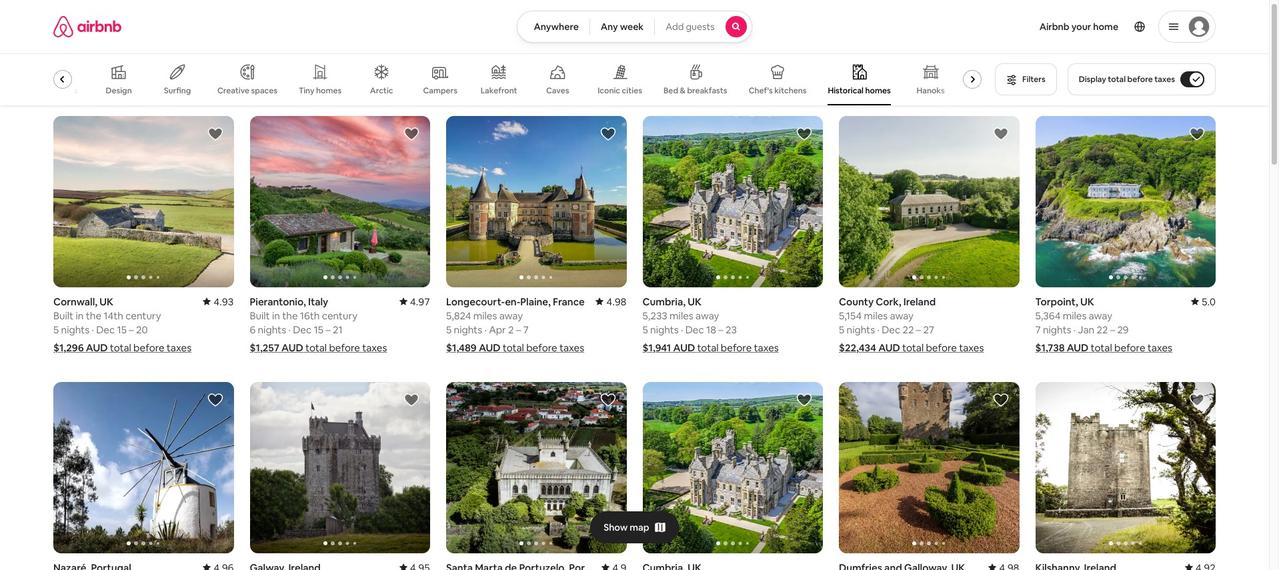 Task type: describe. For each thing, give the bounding box(es) containing it.
anywhere
[[534, 21, 579, 33]]

tiny homes
[[299, 85, 342, 96]]

bed & breakfasts
[[664, 85, 727, 96]]

· inside the "longecourt-en-plaine, france 5,824 miles away 5 nights · apr 2 – 7 $1,489 aud total before taxes"
[[484, 323, 487, 336]]

taxes inside county cork, ireland 5,154 miles away 5 nights · dec 22 – 27 $22,434 aud total before taxes
[[959, 341, 984, 354]]

filters
[[1022, 74, 1045, 85]]

· inside cumbria, uk 5,233 miles away 5 nights · dec 18 – 23 $1,941 aud total before taxes
[[681, 323, 683, 336]]

$1,489 aud
[[446, 341, 501, 354]]

15 for 16th
[[314, 323, 323, 336]]

uk for torpoint,
[[1080, 295, 1094, 308]]

· inside torpoint, uk 5,364 miles away 7 nights · jan 22 – 29 $1,738 aud total before taxes
[[1074, 323, 1076, 336]]

surfing
[[164, 85, 191, 96]]

filters button
[[995, 63, 1057, 95]]

before inside torpoint, uk 5,364 miles away 7 nights · jan 22 – 29 $1,738 aud total before taxes
[[1114, 341, 1145, 354]]

nights inside the "longecourt-en-plaine, france 5,824 miles away 5 nights · apr 2 – 7 $1,489 aud total before taxes"
[[454, 323, 482, 336]]

kitchens
[[774, 85, 807, 96]]

add to wishlist: county cork, ireland image
[[993, 126, 1009, 142]]

add to wishlist: longecourt-en-plaine, france image
[[600, 126, 616, 142]]

29
[[1117, 323, 1129, 336]]

nights inside cornwall, uk built in the 14th century 5 nights · dec 15 – 20 $1,296 aud total before taxes
[[61, 323, 89, 336]]

22 inside torpoint, uk 5,364 miles away 7 nights · jan 22 – 29 $1,738 aud total before taxes
[[1097, 323, 1108, 336]]

county
[[839, 295, 874, 308]]

add to wishlist: kilshanny, ireland image
[[1189, 392, 1205, 408]]

16th
[[300, 309, 320, 322]]

nights inside county cork, ireland 5,154 miles away 5 nights · dec 22 – 27 $22,434 aud total before taxes
[[847, 323, 875, 336]]

nights inside cumbria, uk 5,233 miles away 5 nights · dec 18 – 23 $1,941 aud total before taxes
[[650, 323, 679, 336]]

4.97 out of 5 average rating image
[[399, 295, 430, 308]]

creative
[[217, 85, 249, 96]]

uk for cumbria,
[[688, 295, 702, 308]]

dec inside cornwall, uk built in the 14th century 5 nights · dec 15 – 20 $1,296 aud total before taxes
[[96, 323, 115, 336]]

5 inside county cork, ireland 5,154 miles away 5 nights · dec 22 – 27 $22,434 aud total before taxes
[[839, 323, 844, 336]]

group containing iconic cities
[[41, 53, 987, 105]]

taxes inside cumbria, uk 5,233 miles away 5 nights · dec 18 – 23 $1,941 aud total before taxes
[[754, 341, 779, 354]]

ireland
[[903, 295, 936, 308]]

show
[[604, 522, 628, 534]]

5,364
[[1035, 309, 1061, 322]]

7 inside torpoint, uk 5,364 miles away 7 nights · jan 22 – 29 $1,738 aud total before taxes
[[1035, 323, 1041, 336]]

iconic
[[598, 85, 620, 96]]

5.0 out of 5 average rating image
[[1191, 295, 1216, 308]]

iconic cities
[[598, 85, 642, 96]]

any week button
[[589, 11, 655, 43]]

county cork, ireland 5,154 miles away 5 nights · dec 22 – 27 $22,434 aud total before taxes
[[839, 295, 984, 354]]

4.92 out of 5 average rating image
[[1185, 561, 1216, 570]]

en-
[[505, 295, 520, 308]]

away inside county cork, ireland 5,154 miles away 5 nights · dec 22 – 27 $22,434 aud total before taxes
[[890, 309, 914, 322]]

– inside county cork, ireland 5,154 miles away 5 nights · dec 22 – 27 $22,434 aud total before taxes
[[916, 323, 921, 336]]

creative spaces
[[217, 85, 277, 96]]

add to wishlist: dumfries and galloway, uk image
[[993, 392, 1009, 408]]

torpoint,
[[1035, 295, 1078, 308]]

· inside cornwall, uk built in the 14th century 5 nights · dec 15 – 20 $1,296 aud total before taxes
[[92, 323, 94, 336]]

before inside the "longecourt-en-plaine, france 5,824 miles away 5 nights · apr 2 – 7 $1,489 aud total before taxes"
[[526, 341, 557, 354]]

jan
[[1078, 323, 1094, 336]]

20
[[136, 323, 148, 336]]

show map
[[604, 522, 649, 534]]

france
[[553, 295, 585, 308]]

dec inside pierantonio, italy built in the 16th century 6 nights · dec 15 – 21 $1,257 aud total before taxes
[[293, 323, 312, 336]]

pierantonio,
[[250, 295, 306, 308]]

miles inside cumbria, uk 5,233 miles away 5 nights · dec 18 – 23 $1,941 aud total before taxes
[[670, 309, 693, 322]]

in for 5 nights
[[76, 309, 84, 322]]

15 for 14th
[[117, 323, 127, 336]]

apr
[[489, 323, 506, 336]]

caves
[[546, 85, 569, 96]]

– inside the "longecourt-en-plaine, france 5,824 miles away 5 nights · apr 2 – 7 $1,489 aud total before taxes"
[[516, 323, 521, 336]]

4.93 out of 5 average rating image
[[203, 295, 234, 308]]

chef's kitchens
[[749, 85, 807, 96]]

away inside the "longecourt-en-plaine, france 5,824 miles away 5 nights · apr 2 – 7 $1,489 aud total before taxes"
[[499, 309, 523, 322]]

show map button
[[590, 512, 679, 544]]

before right the display
[[1127, 74, 1153, 85]]

display total before taxes
[[1079, 74, 1175, 85]]

total inside cornwall, uk built in the 14th century 5 nights · dec 15 – 20 $1,296 aud total before taxes
[[110, 341, 131, 354]]

italy
[[308, 295, 328, 308]]

chef's
[[749, 85, 773, 96]]

any week
[[601, 21, 644, 33]]

away inside cumbria, uk 5,233 miles away 5 nights · dec 18 – 23 $1,941 aud total before taxes
[[696, 309, 719, 322]]

add guests button
[[654, 11, 752, 43]]

dec inside county cork, ireland 5,154 miles away 5 nights · dec 22 – 27 $22,434 aud total before taxes
[[882, 323, 900, 336]]

torpoint, uk 5,364 miles away 7 nights · jan 22 – 29 $1,738 aud total before taxes
[[1035, 295, 1172, 354]]

27
[[923, 323, 934, 336]]

$22,434 aud
[[839, 341, 900, 354]]

add to wishlist: cumbria, uk image
[[796, 126, 812, 142]]

the for dec 15 – 20
[[86, 309, 101, 322]]

airbnb your home link
[[1031, 13, 1126, 41]]

add to wishlist: cornwall, uk image
[[207, 126, 223, 142]]

· inside pierantonio, italy built in the 16th century 6 nights · dec 15 – 21 $1,257 aud total before taxes
[[288, 323, 291, 336]]

breakfasts
[[687, 85, 727, 96]]

cumbria, uk 5,233 miles away 5 nights · dec 18 – 23 $1,941 aud total before taxes
[[643, 295, 779, 354]]

uk for cornwall,
[[100, 295, 113, 308]]

before inside cumbria, uk 5,233 miles away 5 nights · dec 18 – 23 $1,941 aud total before taxes
[[721, 341, 752, 354]]

add to wishlist: pierantonio, italy image
[[403, 126, 419, 142]]

– inside torpoint, uk 5,364 miles away 7 nights · jan 22 – 29 $1,738 aud total before taxes
[[1110, 323, 1115, 336]]

cities
[[622, 85, 642, 96]]

arctic
[[370, 85, 393, 96]]

– inside cornwall, uk built in the 14th century 5 nights · dec 15 – 20 $1,296 aud total before taxes
[[129, 323, 134, 336]]

6
[[250, 323, 256, 336]]

2
[[508, 323, 514, 336]]

campers
[[423, 85, 457, 96]]

homes for tiny homes
[[316, 85, 342, 96]]

taxes inside cornwall, uk built in the 14th century 5 nights · dec 15 – 20 $1,296 aud total before taxes
[[167, 341, 191, 354]]

profile element
[[768, 0, 1216, 53]]



Task type: vqa. For each thing, say whether or not it's contained in the screenshot.
GUEST ENTRANCE AND PARKING
no



Task type: locate. For each thing, give the bounding box(es) containing it.
miles
[[473, 309, 497, 322], [670, 309, 693, 322], [864, 309, 888, 322], [1063, 309, 1087, 322]]

1 away from the left
[[499, 309, 523, 322]]

4.93
[[214, 295, 234, 308]]

taxes inside torpoint, uk 5,364 miles away 7 nights · jan 22 – 29 $1,738 aud total before taxes
[[1148, 341, 1172, 354]]

4.98 out of 5 average rating image containing 4.98
[[596, 295, 627, 308]]

4.98 out of 5 average rating image
[[596, 295, 627, 308], [989, 561, 1019, 570]]

4.98
[[606, 295, 627, 308]]

the inside cornwall, uk built in the 14th century 5 nights · dec 15 – 20 $1,296 aud total before taxes
[[86, 309, 101, 322]]

1 – from the left
[[129, 323, 134, 336]]

0 horizontal spatial the
[[86, 309, 101, 322]]

1 century from the left
[[125, 309, 161, 322]]

1 horizontal spatial homes
[[865, 85, 891, 96]]

5 inside cornwall, uk built in the 14th century 5 nights · dec 15 – 20 $1,296 aud total before taxes
[[53, 323, 59, 336]]

1 vertical spatial 4.98 out of 5 average rating image
[[989, 561, 1019, 570]]

5 down 5,824
[[446, 323, 452, 336]]

1 15 from the left
[[117, 323, 127, 336]]

add
[[666, 21, 684, 33]]

airbnb your home
[[1039, 21, 1118, 33]]

dec
[[96, 323, 115, 336], [293, 323, 312, 336], [685, 323, 704, 336], [882, 323, 900, 336]]

the for dec 15 – 21
[[282, 309, 298, 322]]

homes
[[865, 85, 891, 96], [316, 85, 342, 96]]

6 – from the left
[[1110, 323, 1115, 336]]

away up 18
[[696, 309, 719, 322]]

21
[[333, 323, 343, 336]]

23
[[726, 323, 737, 336]]

22 inside county cork, ireland 5,154 miles away 5 nights · dec 22 – 27 $22,434 aud total before taxes
[[903, 323, 914, 336]]

century
[[125, 309, 161, 322], [322, 309, 358, 322]]

uk inside cornwall, uk built in the 14th century 5 nights · dec 15 – 20 $1,296 aud total before taxes
[[100, 295, 113, 308]]

3 5 from the left
[[643, 323, 648, 336]]

3 – from the left
[[516, 323, 521, 336]]

2 5 from the left
[[446, 323, 452, 336]]

century for dec 15 – 21
[[322, 309, 358, 322]]

built down cornwall,
[[53, 309, 74, 322]]

map
[[630, 522, 649, 534]]

· up the $1,257 aud
[[288, 323, 291, 336]]

cornwall, uk built in the 14th century 5 nights · dec 15 – 20 $1,296 aud total before taxes
[[53, 295, 191, 354]]

before down plaine,
[[526, 341, 557, 354]]

away down cork,
[[890, 309, 914, 322]]

spaces
[[251, 85, 277, 96]]

in for 6 nights
[[272, 309, 280, 322]]

add guests
[[666, 21, 715, 33]]

15
[[117, 323, 127, 336], [314, 323, 323, 336]]

7 right 2
[[523, 323, 529, 336]]

a-
[[42, 85, 51, 96]]

any
[[601, 21, 618, 33]]

century inside pierantonio, italy built in the 16th century 6 nights · dec 15 – 21 $1,257 aud total before taxes
[[322, 309, 358, 322]]

5 · from the left
[[877, 323, 880, 336]]

the down pierantonio,
[[282, 309, 298, 322]]

22 left 27
[[903, 323, 914, 336]]

4.97
[[410, 295, 430, 308]]

1 horizontal spatial built
[[250, 309, 270, 322]]

$1,257 aud
[[250, 341, 303, 354]]

cornwall,
[[53, 295, 97, 308]]

· left jan
[[1074, 323, 1076, 336]]

3 nights from the left
[[454, 323, 482, 336]]

total right the display
[[1108, 74, 1126, 85]]

4.9 out of 5 average rating image
[[602, 561, 627, 570]]

uk right cumbria,
[[688, 295, 702, 308]]

miles down cork,
[[864, 309, 888, 322]]

4 dec from the left
[[882, 323, 900, 336]]

$1,296 aud
[[53, 341, 108, 354]]

14th
[[104, 309, 123, 322]]

total down 14th
[[110, 341, 131, 354]]

before down 20
[[133, 341, 164, 354]]

15 down 14th
[[117, 323, 127, 336]]

1 uk from the left
[[100, 295, 113, 308]]

1 horizontal spatial 22
[[1097, 323, 1108, 336]]

– inside pierantonio, italy built in the 16th century 6 nights · dec 15 – 21 $1,257 aud total before taxes
[[326, 323, 331, 336]]

tiny
[[299, 85, 314, 96]]

before down 27
[[926, 341, 957, 354]]

· left apr
[[484, 323, 487, 336]]

cumbria,
[[643, 295, 686, 308]]

dec down 16th
[[293, 323, 312, 336]]

·
[[92, 323, 94, 336], [288, 323, 291, 336], [484, 323, 487, 336], [681, 323, 683, 336], [877, 323, 880, 336], [1074, 323, 1076, 336]]

3 dec from the left
[[685, 323, 704, 336]]

· up "$22,434 aud"
[[877, 323, 880, 336]]

before down '23'
[[721, 341, 752, 354]]

airbnb
[[1039, 21, 1069, 33]]

· inside county cork, ireland 5,154 miles away 5 nights · dec 22 – 27 $22,434 aud total before taxes
[[877, 323, 880, 336]]

nights down the 5,154
[[847, 323, 875, 336]]

lakefront
[[481, 85, 517, 96]]

1 7 from the left
[[523, 323, 529, 336]]

the
[[86, 309, 101, 322], [282, 309, 298, 322]]

total inside county cork, ireland 5,154 miles away 5 nights · dec 22 – 27 $22,434 aud total before taxes
[[902, 341, 924, 354]]

– right 18
[[718, 323, 723, 336]]

7
[[523, 323, 529, 336], [1035, 323, 1041, 336]]

15 inside pierantonio, italy built in the 16th century 6 nights · dec 15 – 21 $1,257 aud total before taxes
[[314, 323, 323, 336]]

22
[[903, 323, 914, 336], [1097, 323, 1108, 336]]

your
[[1071, 21, 1091, 33]]

guests
[[686, 21, 715, 33]]

total inside the "longecourt-en-plaine, france 5,824 miles away 5 nights · apr 2 – 7 $1,489 aud total before taxes"
[[503, 341, 524, 354]]

miles inside torpoint, uk 5,364 miles away 7 nights · jan 22 – 29 $1,738 aud total before taxes
[[1063, 309, 1087, 322]]

1 · from the left
[[92, 323, 94, 336]]

7 inside the "longecourt-en-plaine, france 5,824 miles away 5 nights · apr 2 – 7 $1,489 aud total before taxes"
[[523, 323, 529, 336]]

5 nights from the left
[[847, 323, 875, 336]]

1 horizontal spatial in
[[272, 309, 280, 322]]

$1,941 aud
[[643, 341, 695, 354]]

2 century from the left
[[322, 309, 358, 322]]

1 miles from the left
[[473, 309, 497, 322]]

18
[[706, 323, 716, 336]]

nights inside pierantonio, italy built in the 16th century 6 nights · dec 15 – 21 $1,257 aud total before taxes
[[258, 323, 286, 336]]

uk inside cumbria, uk 5,233 miles away 5 nights · dec 18 – 23 $1,941 aud total before taxes
[[688, 295, 702, 308]]

built up 6
[[250, 309, 270, 322]]

dec up "$22,434 aud"
[[882, 323, 900, 336]]

1 nights from the left
[[61, 323, 89, 336]]

1 dec from the left
[[96, 323, 115, 336]]

before down 29
[[1114, 341, 1145, 354]]

4 – from the left
[[718, 323, 723, 336]]

15 down 16th
[[314, 323, 323, 336]]

2 dec from the left
[[293, 323, 312, 336]]

historical
[[828, 85, 864, 96]]

5 down 5,233
[[643, 323, 648, 336]]

bed
[[664, 85, 678, 96]]

taxes
[[1154, 74, 1175, 85], [167, 341, 191, 354], [362, 341, 387, 354], [559, 341, 584, 354], [754, 341, 779, 354], [959, 341, 984, 354], [1148, 341, 1172, 354]]

week
[[620, 21, 644, 33]]

2 miles from the left
[[670, 309, 693, 322]]

pierantonio, italy built in the 16th century 6 nights · dec 15 – 21 $1,257 aud total before taxes
[[250, 295, 387, 354]]

add to wishlist: torpoint, uk image
[[1189, 126, 1205, 142]]

4 away from the left
[[1089, 309, 1112, 322]]

built inside cornwall, uk built in the 14th century 5 nights · dec 15 – 20 $1,296 aud total before taxes
[[53, 309, 74, 322]]

1 22 from the left
[[903, 323, 914, 336]]

longecourt-en-plaine, france 5,824 miles away 5 nights · apr 2 – 7 $1,489 aud total before taxes
[[446, 295, 585, 354]]

– left 29
[[1110, 323, 1115, 336]]

taxes inside the "longecourt-en-plaine, france 5,824 miles away 5 nights · apr 2 – 7 $1,489 aud total before taxes"
[[559, 341, 584, 354]]

miles up jan
[[1063, 309, 1087, 322]]

4 miles from the left
[[1063, 309, 1087, 322]]

– left the 21
[[326, 323, 331, 336]]

the left 14th
[[86, 309, 101, 322]]

None search field
[[517, 11, 752, 43]]

total down 2
[[503, 341, 524, 354]]

total down 16th
[[305, 341, 327, 354]]

away up 2
[[499, 309, 523, 322]]

2 – from the left
[[326, 323, 331, 336]]

7 down 5,364
[[1035, 323, 1041, 336]]

&
[[680, 85, 686, 96]]

5 down the 5,154
[[839, 323, 844, 336]]

4.95 out of 5 average rating image
[[399, 561, 430, 570]]

nights
[[61, 323, 89, 336], [258, 323, 286, 336], [454, 323, 482, 336], [650, 323, 679, 336], [847, 323, 875, 336], [1043, 323, 1071, 336]]

miles down cumbria,
[[670, 309, 693, 322]]

away up jan
[[1089, 309, 1112, 322]]

1 horizontal spatial 15
[[314, 323, 323, 336]]

5 up $1,296 aud
[[53, 323, 59, 336]]

display
[[1079, 74, 1106, 85]]

nights up the $1,257 aud
[[258, 323, 286, 336]]

2 built from the left
[[250, 309, 270, 322]]

total inside cumbria, uk 5,233 miles away 5 nights · dec 18 – 23 $1,941 aud total before taxes
[[697, 341, 719, 354]]

1 horizontal spatial uk
[[688, 295, 702, 308]]

plaine,
[[520, 295, 551, 308]]

nights down 5,824
[[454, 323, 482, 336]]

2 nights from the left
[[258, 323, 286, 336]]

1 5 from the left
[[53, 323, 59, 336]]

1 horizontal spatial 7
[[1035, 323, 1041, 336]]

home
[[1093, 21, 1118, 33]]

5,233
[[643, 309, 667, 322]]

0 horizontal spatial uk
[[100, 295, 113, 308]]

before inside pierantonio, italy built in the 16th century 6 nights · dec 15 – 21 $1,257 aud total before taxes
[[329, 341, 360, 354]]

miles inside the "longecourt-en-plaine, france 5,824 miles away 5 nights · apr 2 – 7 $1,489 aud total before taxes"
[[473, 309, 497, 322]]

the inside pierantonio, italy built in the 16th century 6 nights · dec 15 – 21 $1,257 aud total before taxes
[[282, 309, 298, 322]]

century inside cornwall, uk built in the 14th century 5 nights · dec 15 – 20 $1,296 aud total before taxes
[[125, 309, 161, 322]]

4 · from the left
[[681, 323, 683, 336]]

1 horizontal spatial 4.98 out of 5 average rating image
[[989, 561, 1019, 570]]

5,824
[[446, 309, 471, 322]]

2 7 from the left
[[1035, 323, 1041, 336]]

0 horizontal spatial 22
[[903, 323, 914, 336]]

longecourt-
[[446, 295, 505, 308]]

– left 20
[[129, 323, 134, 336]]

before inside cornwall, uk built in the 14th century 5 nights · dec 15 – 20 $1,296 aud total before taxes
[[133, 341, 164, 354]]

0 horizontal spatial homes
[[316, 85, 342, 96]]

5,154
[[839, 309, 862, 322]]

uk
[[100, 295, 113, 308], [688, 295, 702, 308], [1080, 295, 1094, 308]]

2 uk from the left
[[688, 295, 702, 308]]

century for dec 15 – 20
[[125, 309, 161, 322]]

in inside cornwall, uk built in the 14th century 5 nights · dec 15 – 20 $1,296 aud total before taxes
[[76, 309, 84, 322]]

built
[[53, 309, 74, 322], [250, 309, 270, 322]]

a-frames
[[42, 85, 78, 96]]

before down the 21
[[329, 341, 360, 354]]

2 22 from the left
[[1097, 323, 1108, 336]]

before inside county cork, ireland 5,154 miles away 5 nights · dec 22 – 27 $22,434 aud total before taxes
[[926, 341, 957, 354]]

– inside cumbria, uk 5,233 miles away 5 nights · dec 18 – 23 $1,941 aud total before taxes
[[718, 323, 723, 336]]

2 15 from the left
[[314, 323, 323, 336]]

add to wishlist: galway, ireland image
[[403, 392, 419, 408]]

nights inside torpoint, uk 5,364 miles away 7 nights · jan 22 – 29 $1,738 aud total before taxes
[[1043, 323, 1071, 336]]

1 in from the left
[[76, 309, 84, 322]]

total inside torpoint, uk 5,364 miles away 7 nights · jan 22 – 29 $1,738 aud total before taxes
[[1091, 341, 1112, 354]]

dec down 14th
[[96, 323, 115, 336]]

miles down 'longecourt-'
[[473, 309, 497, 322]]

miles inside county cork, ireland 5,154 miles away 5 nights · dec 22 – 27 $22,434 aud total before taxes
[[864, 309, 888, 322]]

0 horizontal spatial 7
[[523, 323, 529, 336]]

–
[[129, 323, 134, 336], [326, 323, 331, 336], [516, 323, 521, 336], [718, 323, 723, 336], [916, 323, 921, 336], [1110, 323, 1115, 336]]

1 horizontal spatial century
[[322, 309, 358, 322]]

uk up jan
[[1080, 295, 1094, 308]]

in down pierantonio,
[[272, 309, 280, 322]]

15 inside cornwall, uk built in the 14th century 5 nights · dec 15 – 20 $1,296 aud total before taxes
[[117, 323, 127, 336]]

nights down 5,364
[[1043, 323, 1071, 336]]

historical homes
[[828, 85, 891, 96]]

total down 27
[[902, 341, 924, 354]]

2 the from the left
[[282, 309, 298, 322]]

group
[[41, 53, 987, 105], [53, 116, 234, 287], [250, 116, 430, 287], [446, 116, 627, 287], [643, 116, 823, 287], [839, 116, 1019, 287], [1035, 116, 1216, 287], [53, 382, 234, 553], [250, 382, 430, 553], [446, 382, 627, 553], [643, 382, 823, 553], [839, 382, 1019, 553], [1035, 382, 1216, 553]]

0 horizontal spatial built
[[53, 309, 74, 322]]

dec inside cumbria, uk 5,233 miles away 5 nights · dec 18 – 23 $1,941 aud total before taxes
[[685, 323, 704, 336]]

0 vertical spatial 4.98 out of 5 average rating image
[[596, 295, 627, 308]]

0 horizontal spatial 15
[[117, 323, 127, 336]]

in down cornwall,
[[76, 309, 84, 322]]

nights down 5,233
[[650, 323, 679, 336]]

design
[[106, 85, 132, 96]]

5 inside the "longecourt-en-plaine, france 5,824 miles away 5 nights · apr 2 – 7 $1,489 aud total before taxes"
[[446, 323, 452, 336]]

4 nights from the left
[[650, 323, 679, 336]]

total
[[1108, 74, 1126, 85], [110, 341, 131, 354], [305, 341, 327, 354], [503, 341, 524, 354], [697, 341, 719, 354], [902, 341, 924, 354], [1091, 341, 1112, 354]]

total inside pierantonio, italy built in the 16th century 6 nights · dec 15 – 21 $1,257 aud total before taxes
[[305, 341, 327, 354]]

built for 6
[[250, 309, 270, 322]]

frames
[[51, 85, 78, 96]]

– left 27
[[916, 323, 921, 336]]

away inside torpoint, uk 5,364 miles away 7 nights · jan 22 – 29 $1,738 aud total before taxes
[[1089, 309, 1112, 322]]

– right 2
[[516, 323, 521, 336]]

6 · from the left
[[1074, 323, 1076, 336]]

3 away from the left
[[890, 309, 914, 322]]

5 inside cumbria, uk 5,233 miles away 5 nights · dec 18 – 23 $1,941 aud total before taxes
[[643, 323, 648, 336]]

built for 5
[[53, 309, 74, 322]]

5 – from the left
[[916, 323, 921, 336]]

uk up 14th
[[100, 295, 113, 308]]

add to wishlist: cumbria, uk image
[[796, 392, 812, 408]]

century up the 21
[[322, 309, 358, 322]]

total down jan
[[1091, 341, 1112, 354]]

total down 18
[[697, 341, 719, 354]]

nights up $1,296 aud
[[61, 323, 89, 336]]

2 in from the left
[[272, 309, 280, 322]]

2 away from the left
[[696, 309, 719, 322]]

5.0
[[1202, 295, 1216, 308]]

add to wishlist: nazaré, portugal image
[[207, 392, 223, 408]]

hanoks
[[917, 85, 945, 96]]

homes for historical homes
[[865, 85, 891, 96]]

none search field containing anywhere
[[517, 11, 752, 43]]

3 miles from the left
[[864, 309, 888, 322]]

uk inside torpoint, uk 5,364 miles away 7 nights · jan 22 – 29 $1,738 aud total before taxes
[[1080, 295, 1094, 308]]

1 horizontal spatial the
[[282, 309, 298, 322]]

1 built from the left
[[53, 309, 74, 322]]

cork,
[[876, 295, 901, 308]]

5
[[53, 323, 59, 336], [446, 323, 452, 336], [643, 323, 648, 336], [839, 323, 844, 336]]

homes right tiny in the top left of the page
[[316, 85, 342, 96]]

in inside pierantonio, italy built in the 16th century 6 nights · dec 15 – 21 $1,257 aud total before taxes
[[272, 309, 280, 322]]

22 right jan
[[1097, 323, 1108, 336]]

2 · from the left
[[288, 323, 291, 336]]

2 horizontal spatial uk
[[1080, 295, 1094, 308]]

homes right 'historical'
[[865, 85, 891, 96]]

built inside pierantonio, italy built in the 16th century 6 nights · dec 15 – 21 $1,257 aud total before taxes
[[250, 309, 270, 322]]

4 5 from the left
[[839, 323, 844, 336]]

anywhere button
[[517, 11, 590, 43]]

before
[[1127, 74, 1153, 85], [133, 341, 164, 354], [329, 341, 360, 354], [526, 341, 557, 354], [721, 341, 752, 354], [926, 341, 957, 354], [1114, 341, 1145, 354]]

add to wishlist: santa marta de portuzelo, portugal image
[[600, 392, 616, 408]]

3 · from the left
[[484, 323, 487, 336]]

0 horizontal spatial 4.98 out of 5 average rating image
[[596, 295, 627, 308]]

3 uk from the left
[[1080, 295, 1094, 308]]

4.96 out of 5 average rating image
[[203, 561, 234, 570]]

· up $1,296 aud
[[92, 323, 94, 336]]

dec left 18
[[685, 323, 704, 336]]

· up $1,941 aud
[[681, 323, 683, 336]]

$1,738 aud
[[1035, 341, 1089, 354]]

6 nights from the left
[[1043, 323, 1071, 336]]

taxes inside pierantonio, italy built in the 16th century 6 nights · dec 15 – 21 $1,257 aud total before taxes
[[362, 341, 387, 354]]

0 horizontal spatial in
[[76, 309, 84, 322]]

century up 20
[[125, 309, 161, 322]]

0 horizontal spatial century
[[125, 309, 161, 322]]

1 the from the left
[[86, 309, 101, 322]]

in
[[76, 309, 84, 322], [272, 309, 280, 322]]



